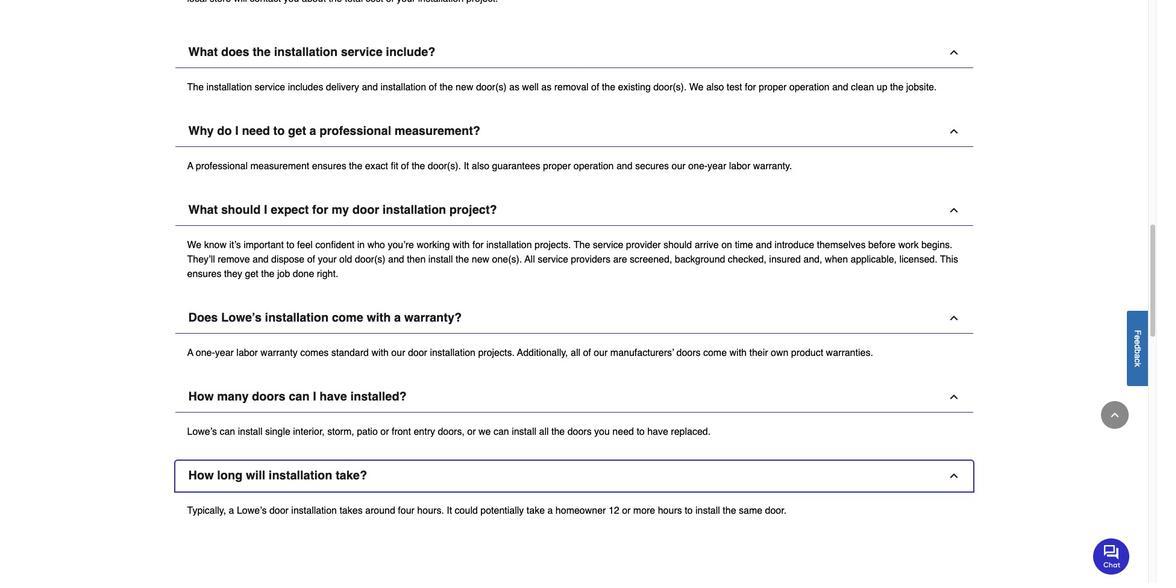 Task type: vqa. For each thing, say whether or not it's contained in the screenshot.
We inside we know it's important to feel confident in who you're working with for installation projects. the service provider should arrive on time and introduce themselves before work begins. they'll remove and dispose of your old door(s) and then install the new one(s). all service providers are screened, background checked, insured and, when applicable, licensed. this ensures they get the job done right.
yes



Task type: locate. For each thing, give the bounding box(es) containing it.
0 horizontal spatial have
[[320, 390, 347, 404]]

their
[[750, 348, 769, 359]]

c
[[1134, 359, 1143, 363]]

of right removal
[[592, 82, 600, 93]]

our left manufacturers'
[[594, 348, 608, 359]]

0 vertical spatial door
[[353, 203, 379, 217]]

measurement?
[[395, 124, 481, 138]]

0 horizontal spatial i
[[235, 124, 239, 138]]

1 horizontal spatial door(s)
[[476, 82, 507, 93]]

1 what from the top
[[188, 45, 218, 59]]

0 vertical spatial all
[[571, 348, 581, 359]]

1 vertical spatial ensures
[[187, 269, 222, 280]]

labor left warranty
[[237, 348, 258, 359]]

what inside button
[[188, 203, 218, 217]]

with
[[453, 240, 470, 251], [367, 311, 391, 325], [372, 348, 389, 359], [730, 348, 747, 359]]

also left guarantees
[[472, 161, 490, 172]]

need right 'you'
[[613, 427, 634, 438]]

service right all
[[538, 254, 569, 265]]

1 vertical spatial for
[[312, 203, 329, 217]]

1 horizontal spatial or
[[468, 427, 476, 438]]

installation down warranty?
[[430, 348, 476, 359]]

one- down does
[[196, 348, 215, 359]]

labor left warranty.
[[730, 161, 751, 172]]

i up interior,
[[313, 390, 316, 404]]

existing
[[618, 82, 651, 93]]

0 vertical spatial we
[[690, 82, 704, 93]]

when
[[826, 254, 849, 265]]

0 vertical spatial a
[[187, 161, 193, 172]]

and right 'time'
[[756, 240, 772, 251]]

our right secures
[[672, 161, 686, 172]]

1 horizontal spatial should
[[664, 240, 692, 251]]

own
[[771, 348, 789, 359]]

i right do
[[235, 124, 239, 138]]

1 vertical spatial also
[[472, 161, 490, 172]]

need inside why do i need to get a professional measurement? button
[[242, 124, 270, 138]]

our up installed?
[[392, 348, 406, 359]]

of down include? at the top left
[[429, 82, 437, 93]]

get inside we know it's important to feel confident in who you're working with for installation projects. the service provider should arrive on time and introduce themselves before work begins. they'll remove and dispose of your old door(s) and then install the new one(s). all service providers are screened, background checked, insured and, when applicable, licensed. this ensures they get the job done right.
[[245, 269, 259, 280]]

0 horizontal spatial proper
[[543, 161, 571, 172]]

0 vertical spatial projects.
[[535, 240, 571, 251]]

door(s) inside we know it's important to feel confident in who you're working with for installation projects. the service provider should arrive on time and introduce themselves before work begins. they'll remove and dispose of your old door(s) and then install the new one(s). all service providers are screened, background checked, insured and, when applicable, licensed. this ensures they get the job done right.
[[355, 254, 386, 265]]

2 how from the top
[[188, 469, 214, 483]]

chevron up image inside what does the installation service include? button
[[948, 46, 960, 58]]

year
[[708, 161, 727, 172], [215, 348, 234, 359]]

and left secures
[[617, 161, 633, 172]]

2 horizontal spatial or
[[622, 506, 631, 517]]

2 horizontal spatial door
[[408, 348, 428, 359]]

1 vertical spatial have
[[648, 427, 669, 438]]

1 vertical spatial operation
[[574, 161, 614, 172]]

0 vertical spatial ensures
[[312, 161, 347, 172]]

1 vertical spatial door(s)
[[355, 254, 386, 265]]

for
[[745, 82, 757, 93], [312, 203, 329, 217], [473, 240, 484, 251]]

get up the measurement
[[288, 124, 306, 138]]

2 vertical spatial for
[[473, 240, 484, 251]]

all right additionally,
[[571, 348, 581, 359]]

1 vertical spatial chevron up image
[[948, 312, 960, 324]]

product
[[792, 348, 824, 359]]

warranties.
[[827, 348, 874, 359]]

we
[[479, 427, 491, 438]]

the
[[253, 45, 271, 59], [440, 82, 453, 93], [602, 82, 616, 93], [891, 82, 904, 93], [349, 161, 363, 172], [412, 161, 425, 172], [456, 254, 469, 265], [261, 269, 275, 280], [552, 427, 565, 438], [723, 506, 737, 517]]

0 horizontal spatial for
[[312, 203, 329, 217]]

our
[[672, 161, 686, 172], [392, 348, 406, 359], [594, 348, 608, 359]]

chevron up image for what does the installation service include?
[[948, 46, 960, 58]]

1 horizontal spatial our
[[594, 348, 608, 359]]

2 what from the top
[[188, 203, 218, 217]]

0 horizontal spatial get
[[245, 269, 259, 280]]

the
[[187, 82, 204, 93], [574, 240, 591, 251]]

for right test
[[745, 82, 757, 93]]

with up standard
[[367, 311, 391, 325]]

1 horizontal spatial labor
[[730, 161, 751, 172]]

projects.
[[535, 240, 571, 251], [478, 348, 515, 359]]

1 horizontal spatial projects.
[[535, 240, 571, 251]]

as left well
[[510, 82, 520, 93]]

0 horizontal spatial as
[[510, 82, 520, 93]]

need
[[242, 124, 270, 138], [613, 427, 634, 438]]

themselves
[[817, 240, 866, 251]]

chevron up image
[[948, 46, 960, 58], [948, 312, 960, 324]]

chat invite button image
[[1094, 538, 1131, 575]]

0 vertical spatial labor
[[730, 161, 751, 172]]

2 chevron up image from the top
[[948, 312, 960, 324]]

a down includes
[[310, 124, 316, 138]]

service up "are"
[[593, 240, 624, 251]]

0 vertical spatial get
[[288, 124, 306, 138]]

1 chevron up image from the top
[[948, 46, 960, 58]]

should inside button
[[221, 203, 261, 217]]

have inside button
[[320, 390, 347, 404]]

2 horizontal spatial for
[[745, 82, 757, 93]]

2 horizontal spatial can
[[494, 427, 509, 438]]

2 as from the left
[[542, 82, 552, 93]]

proper down why do i need to get a professional measurement? button
[[543, 161, 571, 172]]

installation up warranty
[[265, 311, 329, 325]]

chevron up image inside the does lowe's installation come with a warranty? button
[[948, 312, 960, 324]]

0 vertical spatial professional
[[320, 124, 392, 138]]

doors right many
[[252, 390, 286, 404]]

it left could
[[447, 506, 452, 517]]

door down warranty?
[[408, 348, 428, 359]]

installation up includes
[[274, 45, 338, 59]]

should inside we know it's important to feel confident in who you're working with for installation projects. the service provider should arrive on time and introduce themselves before work begins. they'll remove and dispose of your old door(s) and then install the new one(s). all service providers are screened, background checked, insured and, when applicable, licensed. this ensures they get the job done right.
[[664, 240, 692, 251]]

to
[[274, 124, 285, 138], [287, 240, 295, 251], [637, 427, 645, 438], [685, 506, 693, 517]]

up
[[877, 82, 888, 93]]

0 vertical spatial for
[[745, 82, 757, 93]]

1 horizontal spatial it
[[464, 161, 469, 172]]

0 vertical spatial year
[[708, 161, 727, 172]]

door down how long will installation take? on the left of the page
[[269, 506, 289, 517]]

proper right test
[[759, 82, 787, 93]]

1 vertical spatial all
[[539, 427, 549, 438]]

have
[[320, 390, 347, 404], [648, 427, 669, 438]]

12
[[609, 506, 620, 517]]

warranty.
[[754, 161, 793, 172]]

ensures down they'll
[[187, 269, 222, 280]]

door(s) down who
[[355, 254, 386, 265]]

1 vertical spatial a
[[187, 348, 193, 359]]

job
[[277, 269, 290, 280]]

a down why
[[187, 161, 193, 172]]

0 horizontal spatial we
[[187, 240, 202, 251]]

new
[[456, 82, 474, 93], [472, 254, 490, 265]]

for left my
[[312, 203, 329, 217]]

0 horizontal spatial one-
[[196, 348, 215, 359]]

should up it's
[[221, 203, 261, 217]]

can up interior,
[[289, 390, 310, 404]]

0 vertical spatial door(s)
[[476, 82, 507, 93]]

installation
[[274, 45, 338, 59], [207, 82, 252, 93], [381, 82, 426, 93], [383, 203, 446, 217], [487, 240, 532, 251], [265, 311, 329, 325], [430, 348, 476, 359], [269, 469, 333, 483], [291, 506, 337, 517]]

what inside button
[[188, 45, 218, 59]]

delivery
[[326, 82, 359, 93]]

1 a from the top
[[187, 161, 193, 172]]

chevron up image for door
[[948, 204, 960, 216]]

expect
[[271, 203, 309, 217]]

1 vertical spatial the
[[574, 240, 591, 251]]

come
[[332, 311, 364, 325], [704, 348, 727, 359]]

a down does
[[187, 348, 193, 359]]

1 vertical spatial new
[[472, 254, 490, 265]]

doors inside button
[[252, 390, 286, 404]]

working
[[417, 240, 450, 251]]

0 horizontal spatial ensures
[[187, 269, 222, 280]]

door right my
[[353, 203, 379, 217]]

we
[[690, 82, 704, 93], [187, 240, 202, 251]]

2 vertical spatial i
[[313, 390, 316, 404]]

begins.
[[922, 240, 953, 251]]

of
[[429, 82, 437, 93], [592, 82, 600, 93], [401, 161, 409, 172], [307, 254, 315, 265], [583, 348, 591, 359]]

2 vertical spatial door
[[269, 506, 289, 517]]

1 vertical spatial come
[[704, 348, 727, 359]]

to right hours
[[685, 506, 693, 517]]

0 horizontal spatial need
[[242, 124, 270, 138]]

installation up one(s).
[[487, 240, 532, 251]]

1 horizontal spatial get
[[288, 124, 306, 138]]

year left warranty.
[[708, 161, 727, 172]]

door(s)
[[476, 82, 507, 93], [355, 254, 386, 265]]

the left one(s).
[[456, 254, 469, 265]]

0 vertical spatial should
[[221, 203, 261, 217]]

1 vertical spatial get
[[245, 269, 259, 280]]

1 horizontal spatial all
[[571, 348, 581, 359]]

i for do
[[235, 124, 239, 138]]

0 horizontal spatial door
[[269, 506, 289, 517]]

chevron up image inside why do i need to get a professional measurement? button
[[948, 125, 960, 137]]

it's
[[229, 240, 241, 251]]

should up background
[[664, 240, 692, 251]]

chevron up image
[[948, 125, 960, 137], [948, 204, 960, 216], [948, 391, 960, 403], [1110, 409, 1122, 422], [948, 470, 960, 482]]

ensures down why do i need to get a professional measurement?
[[312, 161, 347, 172]]

0 vertical spatial have
[[320, 390, 347, 404]]

0 vertical spatial i
[[235, 124, 239, 138]]

doors left 'you'
[[568, 427, 592, 438]]

have left replaced.
[[648, 427, 669, 438]]

additionally,
[[517, 348, 568, 359]]

or left we
[[468, 427, 476, 438]]

how for how many doors can i have installed?
[[188, 390, 214, 404]]

right.
[[317, 269, 339, 280]]

service inside button
[[341, 45, 383, 59]]

2 a from the top
[[187, 348, 193, 359]]

how
[[188, 390, 214, 404], [188, 469, 214, 483]]

1 horizontal spatial can
[[289, 390, 310, 404]]

the right does
[[253, 45, 271, 59]]

have up storm,
[[320, 390, 347, 404]]

e up d
[[1134, 335, 1143, 340]]

how inside button
[[188, 390, 214, 404]]

professional
[[320, 124, 392, 138], [196, 161, 248, 172]]

can down many
[[220, 427, 235, 438]]

year down does
[[215, 348, 234, 359]]

or
[[381, 427, 389, 438], [468, 427, 476, 438], [622, 506, 631, 517]]

e
[[1134, 335, 1143, 340], [1134, 340, 1143, 345]]

0 horizontal spatial come
[[332, 311, 364, 325]]

door inside button
[[353, 203, 379, 217]]

1 vertical spatial professional
[[196, 161, 248, 172]]

the up providers
[[574, 240, 591, 251]]

what
[[188, 45, 218, 59], [188, 203, 218, 217]]

door(s). right 'existing'
[[654, 82, 687, 93]]

projects. inside we know it's important to feel confident in who you're working with for installation projects. the service provider should arrive on time and introduce themselves before work begins. they'll remove and dispose of your old door(s) and then install the new one(s). all service providers are screened, background checked, insured and, when applicable, licensed. this ensures they get the job done right.
[[535, 240, 571, 251]]

0 vertical spatial doors
[[677, 348, 701, 359]]

0 horizontal spatial doors
[[252, 390, 286, 404]]

0 vertical spatial what
[[188, 45, 218, 59]]

with right working
[[453, 240, 470, 251]]

a one-year labor warranty comes standard with our door installation projects. additionally, all of our manufacturers' doors come with their own product warranties.
[[187, 348, 874, 359]]

the inside we know it's important to feel confident in who you're working with for installation projects. the service provider should arrive on time and introduce themselves before work begins. they'll remove and dispose of your old door(s) and then install the new one(s). all service providers are screened, background checked, insured and, when applicable, licensed. this ensures they get the job done right.
[[574, 240, 591, 251]]

patio
[[357, 427, 378, 438]]

what for what does the installation service include?
[[188, 45, 218, 59]]

what should i expect for my door installation project? button
[[175, 195, 974, 226]]

removal
[[555, 82, 589, 93]]

confident
[[316, 240, 355, 251]]

0 vertical spatial operation
[[790, 82, 830, 93]]

we left test
[[690, 82, 704, 93]]

background
[[675, 254, 726, 265]]

to left feel
[[287, 240, 295, 251]]

of down feel
[[307, 254, 315, 265]]

proper
[[759, 82, 787, 93], [543, 161, 571, 172]]

install right we
[[512, 427, 537, 438]]

1 horizontal spatial i
[[264, 203, 268, 217]]

or right 12
[[622, 506, 631, 517]]

1 horizontal spatial need
[[613, 427, 634, 438]]

service
[[341, 45, 383, 59], [255, 82, 285, 93], [593, 240, 624, 251], [538, 254, 569, 265]]

to inside button
[[274, 124, 285, 138]]

what left does
[[188, 45, 218, 59]]

1 horizontal spatial professional
[[320, 124, 392, 138]]

1 vertical spatial door
[[408, 348, 428, 359]]

1 horizontal spatial door
[[353, 203, 379, 217]]

hours.
[[418, 506, 444, 517]]

professional up exact
[[320, 124, 392, 138]]

1 horizontal spatial proper
[[759, 82, 787, 93]]

manufacturers'
[[611, 348, 674, 359]]

0 horizontal spatial professional
[[196, 161, 248, 172]]

operation left clean
[[790, 82, 830, 93]]

0 horizontal spatial the
[[187, 82, 204, 93]]

what for what should i expect for my door installation project?
[[188, 203, 218, 217]]

chevron up image inside what should i expect for my door installation project? button
[[948, 204, 960, 216]]

well
[[522, 82, 539, 93]]

new left one(s).
[[472, 254, 490, 265]]

how long will installation take? button
[[175, 461, 974, 492]]

a for why do i need to get a professional measurement?
[[187, 161, 193, 172]]

chevron up image inside "how many doors can i have installed?" button
[[948, 391, 960, 403]]

0 horizontal spatial door(s).
[[428, 161, 461, 172]]

0 vertical spatial need
[[242, 124, 270, 138]]

e up b
[[1134, 340, 1143, 345]]

and
[[362, 82, 378, 93], [833, 82, 849, 93], [617, 161, 633, 172], [756, 240, 772, 251], [253, 254, 269, 265], [388, 254, 404, 265]]

0 vertical spatial lowe's
[[221, 311, 262, 325]]

the left job
[[261, 269, 275, 280]]

1 vertical spatial what
[[188, 203, 218, 217]]

0 horizontal spatial door(s)
[[355, 254, 386, 265]]

a for does lowe's installation come with a warranty?
[[187, 348, 193, 359]]

1 vertical spatial how
[[188, 469, 214, 483]]

1 vertical spatial we
[[187, 240, 202, 251]]

1 how from the top
[[188, 390, 214, 404]]

done
[[293, 269, 314, 280]]

for inside we know it's important to feel confident in who you're working with for installation projects. the service provider should arrive on time and introduce themselves before work begins. they'll remove and dispose of your old door(s) and then install the new one(s). all service providers are screened, background checked, insured and, when applicable, licensed. this ensures they get the job done right.
[[473, 240, 484, 251]]

could
[[455, 506, 478, 517]]

0 horizontal spatial labor
[[237, 348, 258, 359]]

labor
[[730, 161, 751, 172], [237, 348, 258, 359]]

takes
[[340, 506, 363, 517]]

1 horizontal spatial doors
[[568, 427, 592, 438]]

can
[[289, 390, 310, 404], [220, 427, 235, 438], [494, 427, 509, 438]]

of inside we know it's important to feel confident in who you're working with for installation projects. the service provider should arrive on time and introduce themselves before work begins. they'll remove and dispose of your old door(s) and then install the new one(s). all service providers are screened, background checked, insured and, when applicable, licensed. this ensures they get the job done right.
[[307, 254, 315, 265]]

who
[[368, 240, 385, 251]]

0 horizontal spatial or
[[381, 427, 389, 438]]

warranty
[[261, 348, 298, 359]]

can right we
[[494, 427, 509, 438]]

interior,
[[293, 427, 325, 438]]

a
[[310, 124, 316, 138], [394, 311, 401, 325], [1134, 354, 1143, 359], [229, 506, 234, 517], [548, 506, 553, 517]]

1 vertical spatial it
[[447, 506, 452, 517]]

install inside we know it's important to feel confident in who you're working with for installation projects. the service provider should arrive on time and introduce themselves before work begins. they'll remove and dispose of your old door(s) and then install the new one(s). all service providers are screened, background checked, insured and, when applicable, licensed. this ensures they get the job done right.
[[429, 254, 453, 265]]

old
[[340, 254, 352, 265]]

a professional measurement ensures the exact fit of the door(s). it also guarantees proper operation and secures our one-year labor warranty.
[[187, 161, 793, 172]]

i inside button
[[264, 203, 268, 217]]

0 horizontal spatial year
[[215, 348, 234, 359]]

get
[[288, 124, 306, 138], [245, 269, 259, 280]]

all down "how many doors can i have installed?" button
[[539, 427, 549, 438]]

one- right secures
[[689, 161, 708, 172]]

also left test
[[707, 82, 724, 93]]

f e e d b a c k button
[[1128, 311, 1149, 386]]

how inside button
[[188, 469, 214, 483]]

door(s) left well
[[476, 82, 507, 93]]

chevron up image inside how long will installation take? button
[[948, 470, 960, 482]]

service up the delivery
[[341, 45, 383, 59]]

door(s). down 'measurement?' on the top left
[[428, 161, 461, 172]]

why do i need to get a professional measurement? button
[[175, 116, 974, 147]]

0 horizontal spatial should
[[221, 203, 261, 217]]

professional down do
[[196, 161, 248, 172]]

get right they
[[245, 269, 259, 280]]

the up why
[[187, 82, 204, 93]]

what does the installation service include?
[[188, 45, 436, 59]]

many
[[217, 390, 249, 404]]

come up standard
[[332, 311, 364, 325]]



Task type: describe. For each thing, give the bounding box(es) containing it.
and right the delivery
[[362, 82, 378, 93]]

storm,
[[328, 427, 354, 438]]

test
[[727, 82, 743, 93]]

of down the does lowe's installation come with a warranty? button
[[583, 348, 591, 359]]

professional inside button
[[320, 124, 392, 138]]

your
[[318, 254, 337, 265]]

1 as from the left
[[510, 82, 520, 93]]

typically, a lowe's door installation takes around four hours. it could potentially take a homeowner 12 or more hours to install the same door.
[[187, 506, 787, 517]]

important
[[244, 240, 284, 251]]

and,
[[804, 254, 823, 265]]

on
[[722, 240, 733, 251]]

front
[[392, 427, 411, 438]]

installation down include? at the top left
[[381, 82, 426, 93]]

install right hours
[[696, 506, 721, 517]]

exact
[[365, 161, 388, 172]]

i for should
[[264, 203, 268, 217]]

work
[[899, 240, 919, 251]]

and down you're at the left
[[388, 254, 404, 265]]

a inside button
[[310, 124, 316, 138]]

chevron up image for a
[[948, 125, 960, 137]]

the down "how many doors can i have installed?" button
[[552, 427, 565, 438]]

the up 'measurement?' on the top left
[[440, 82, 453, 93]]

what does the installation service include? button
[[175, 37, 974, 68]]

remove
[[218, 254, 250, 265]]

ensures inside we know it's important to feel confident in who you're working with for installation projects. the service provider should arrive on time and introduce themselves before work begins. they'll remove and dispose of your old door(s) and then install the new one(s). all service providers are screened, background checked, insured and, when applicable, licensed. this ensures they get the job done right.
[[187, 269, 222, 280]]

get inside button
[[288, 124, 306, 138]]

dispose
[[271, 254, 305, 265]]

1 vertical spatial door(s).
[[428, 161, 461, 172]]

does
[[221, 45, 249, 59]]

k
[[1134, 363, 1143, 367]]

d
[[1134, 345, 1143, 349]]

the right fit
[[412, 161, 425, 172]]

feel
[[297, 240, 313, 251]]

with left their
[[730, 348, 747, 359]]

2 horizontal spatial our
[[672, 161, 686, 172]]

1 horizontal spatial ensures
[[312, 161, 347, 172]]

1 horizontal spatial year
[[708, 161, 727, 172]]

1 horizontal spatial have
[[648, 427, 669, 438]]

will
[[246, 469, 266, 483]]

project?
[[450, 203, 497, 217]]

we inside we know it's important to feel confident in who you're working with for installation projects. the service provider should arrive on time and introduce themselves before work begins. they'll remove and dispose of your old door(s) and then install the new one(s). all service providers are screened, background checked, insured and, when applicable, licensed. this ensures they get the job done right.
[[187, 240, 202, 251]]

service left includes
[[255, 82, 285, 93]]

what should i expect for my door installation project?
[[188, 203, 497, 217]]

1 vertical spatial lowe's
[[187, 427, 217, 438]]

they
[[224, 269, 243, 280]]

scroll to top element
[[1102, 402, 1130, 429]]

time
[[735, 240, 754, 251]]

to inside we know it's important to feel confident in who you're working with for installation projects. the service provider should arrive on time and introduce themselves before work begins. they'll remove and dispose of your old door(s) and then install the new one(s). all service providers are screened, background checked, insured and, when applicable, licensed. this ensures they get the job done right.
[[287, 240, 295, 251]]

2 vertical spatial lowe's
[[237, 506, 267, 517]]

comes
[[300, 348, 329, 359]]

0 horizontal spatial also
[[472, 161, 490, 172]]

doors for how many doors can i have installed?
[[568, 427, 592, 438]]

why
[[188, 124, 214, 138]]

the inside button
[[253, 45, 271, 59]]

around
[[366, 506, 396, 517]]

the left exact
[[349, 161, 363, 172]]

b
[[1134, 349, 1143, 354]]

install left single at the bottom left of the page
[[238, 427, 263, 438]]

the left 'existing'
[[602, 82, 616, 93]]

1 vertical spatial one-
[[196, 348, 215, 359]]

installation down does
[[207, 82, 252, 93]]

do
[[217, 124, 232, 138]]

installation inside we know it's important to feel confident in who you're working with for installation projects. the service provider should arrive on time and introduce themselves before work begins. they'll remove and dispose of your old door(s) and then install the new one(s). all service providers are screened, background checked, insured and, when applicable, licensed. this ensures they get the job done right.
[[487, 240, 532, 251]]

installation left the takes
[[291, 506, 337, 517]]

checked,
[[728, 254, 767, 265]]

with inside we know it's important to feel confident in who you're working with for installation projects. the service provider should arrive on time and introduce themselves before work begins. they'll remove and dispose of your old door(s) and then install the new one(s). all service providers are screened, background checked, insured and, when applicable, licensed. this ensures they get the job done right.
[[453, 240, 470, 251]]

0 horizontal spatial it
[[447, 506, 452, 517]]

licensed.
[[900, 254, 938, 265]]

new inside we know it's important to feel confident in who you're working with for installation projects. the service provider should arrive on time and introduce themselves before work begins. they'll remove and dispose of your old door(s) and then install the new one(s). all service providers are screened, background checked, insured and, when applicable, licensed. this ensures they get the job done right.
[[472, 254, 490, 265]]

how long will installation take?
[[188, 469, 367, 483]]

2 e from the top
[[1134, 340, 1143, 345]]

can inside button
[[289, 390, 310, 404]]

take?
[[336, 469, 367, 483]]

entry
[[414, 427, 435, 438]]

0 vertical spatial door(s).
[[654, 82, 687, 93]]

applicable,
[[851, 254, 897, 265]]

with inside button
[[367, 311, 391, 325]]

provider
[[627, 240, 661, 251]]

then
[[407, 254, 426, 265]]

how for how long will installation take?
[[188, 469, 214, 483]]

chevron up image for installed?
[[948, 391, 960, 403]]

include?
[[386, 45, 436, 59]]

homeowner
[[556, 506, 606, 517]]

installation inside button
[[383, 203, 446, 217]]

0 vertical spatial new
[[456, 82, 474, 93]]

doors,
[[438, 427, 465, 438]]

arrive
[[695, 240, 719, 251]]

lowe's can install single interior, storm, patio or front entry doors, or we can install all the doors you need to have replaced.
[[187, 427, 711, 438]]

1 vertical spatial projects.
[[478, 348, 515, 359]]

chevron up image for does lowe's installation come with a warranty?
[[948, 312, 960, 324]]

before
[[869, 240, 896, 251]]

a up k
[[1134, 354, 1143, 359]]

warranty?
[[404, 311, 462, 325]]

are
[[614, 254, 628, 265]]

providers
[[571, 254, 611, 265]]

and down important
[[253, 254, 269, 265]]

measurement
[[251, 161, 310, 172]]

1 vertical spatial labor
[[237, 348, 258, 359]]

know
[[204, 240, 227, 251]]

secures
[[636, 161, 669, 172]]

0 vertical spatial proper
[[759, 82, 787, 93]]

of right fit
[[401, 161, 409, 172]]

come inside button
[[332, 311, 364, 325]]

1 horizontal spatial one-
[[689, 161, 708, 172]]

to right 'you'
[[637, 427, 645, 438]]

guarantees
[[492, 161, 541, 172]]

door.
[[766, 506, 787, 517]]

1 vertical spatial need
[[613, 427, 634, 438]]

0 horizontal spatial can
[[220, 427, 235, 438]]

you
[[595, 427, 610, 438]]

with right standard
[[372, 348, 389, 359]]

0 horizontal spatial our
[[392, 348, 406, 359]]

a right typically,
[[229, 506, 234, 517]]

a left warranty?
[[394, 311, 401, 325]]

insured
[[770, 254, 801, 265]]

the right up
[[891, 82, 904, 93]]

0 vertical spatial it
[[464, 161, 469, 172]]

single
[[265, 427, 291, 438]]

this
[[941, 254, 959, 265]]

for inside button
[[312, 203, 329, 217]]

1 e from the top
[[1134, 335, 1143, 340]]

includes
[[288, 82, 323, 93]]

the left same
[[723, 506, 737, 517]]

0 horizontal spatial operation
[[574, 161, 614, 172]]

hours
[[658, 506, 683, 517]]

in
[[357, 240, 365, 251]]

screened,
[[630, 254, 673, 265]]

1 horizontal spatial we
[[690, 82, 704, 93]]

f e e d b a c k
[[1134, 330, 1143, 367]]

a right take
[[548, 506, 553, 517]]

lowe's inside button
[[221, 311, 262, 325]]

you're
[[388, 240, 414, 251]]

same
[[739, 506, 763, 517]]

chevron up image inside scroll to top element
[[1110, 409, 1122, 422]]

and left clean
[[833, 82, 849, 93]]

0 vertical spatial the
[[187, 82, 204, 93]]

the installation service includes delivery and installation of the new door(s) as well as removal of the existing door(s). we also test for proper operation and clean up the jobsite.
[[187, 82, 937, 93]]

0 vertical spatial also
[[707, 82, 724, 93]]

four
[[398, 506, 415, 517]]

does
[[188, 311, 218, 325]]

does lowe's installation come with a warranty?
[[188, 311, 462, 325]]

typically,
[[187, 506, 226, 517]]

1 horizontal spatial operation
[[790, 82, 830, 93]]

standard
[[332, 348, 369, 359]]

fit
[[391, 161, 399, 172]]

f
[[1134, 330, 1143, 335]]

doors for does lowe's installation come with a warranty?
[[677, 348, 701, 359]]

how many doors can i have installed?
[[188, 390, 407, 404]]

installation down interior,
[[269, 469, 333, 483]]

we know it's important to feel confident in who you're working with for installation projects. the service provider should arrive on time and introduce themselves before work begins. they'll remove and dispose of your old door(s) and then install the new one(s). all service providers are screened, background checked, insured and, when applicable, licensed. this ensures they get the job done right.
[[187, 240, 959, 280]]

one(s).
[[492, 254, 522, 265]]



